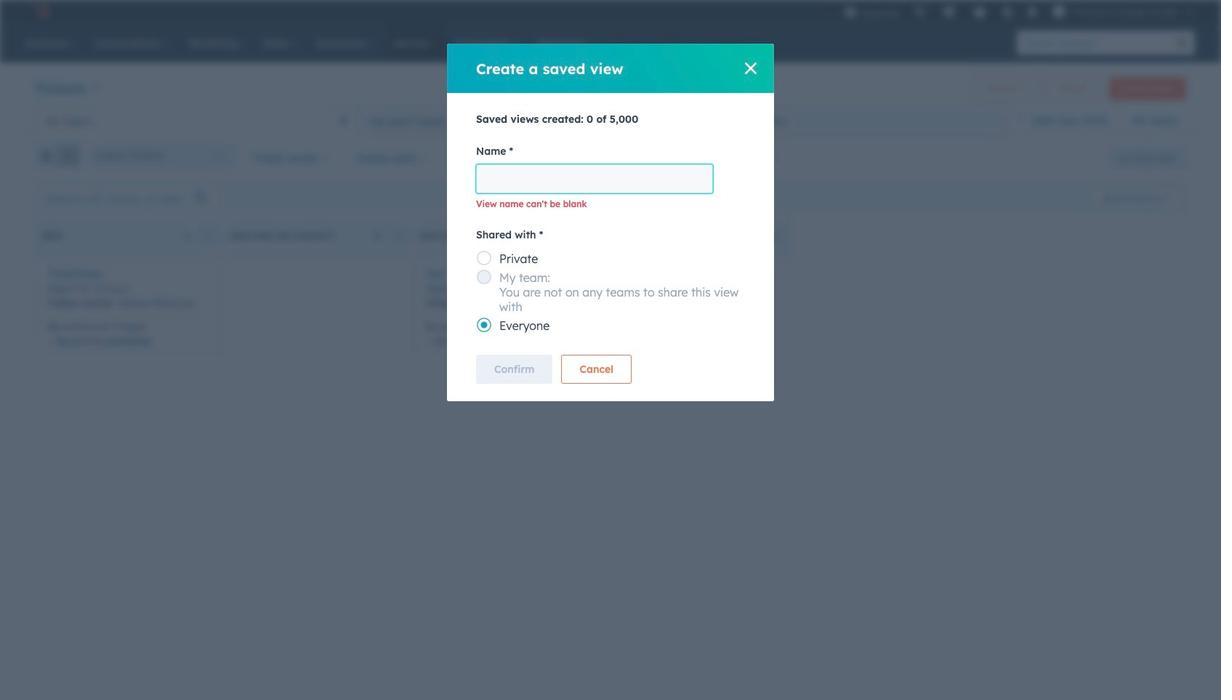 Task type: vqa. For each thing, say whether or not it's contained in the screenshot.
2nd Press to sort. "element" from left
no



Task type: locate. For each thing, give the bounding box(es) containing it.
Search HubSpot search field
[[1017, 31, 1170, 55]]

banner
[[35, 73, 1186, 106]]

marketplaces image
[[943, 7, 956, 20]]

group
[[35, 144, 81, 173]]

menu
[[837, 0, 1204, 23]]

dialog
[[447, 44, 774, 401]]

None text field
[[476, 164, 713, 193]]

close image
[[745, 63, 757, 74]]



Task type: describe. For each thing, give the bounding box(es) containing it.
Search ID, name, or description search field
[[39, 185, 221, 211]]

james peterson image
[[1053, 5, 1066, 18]]



